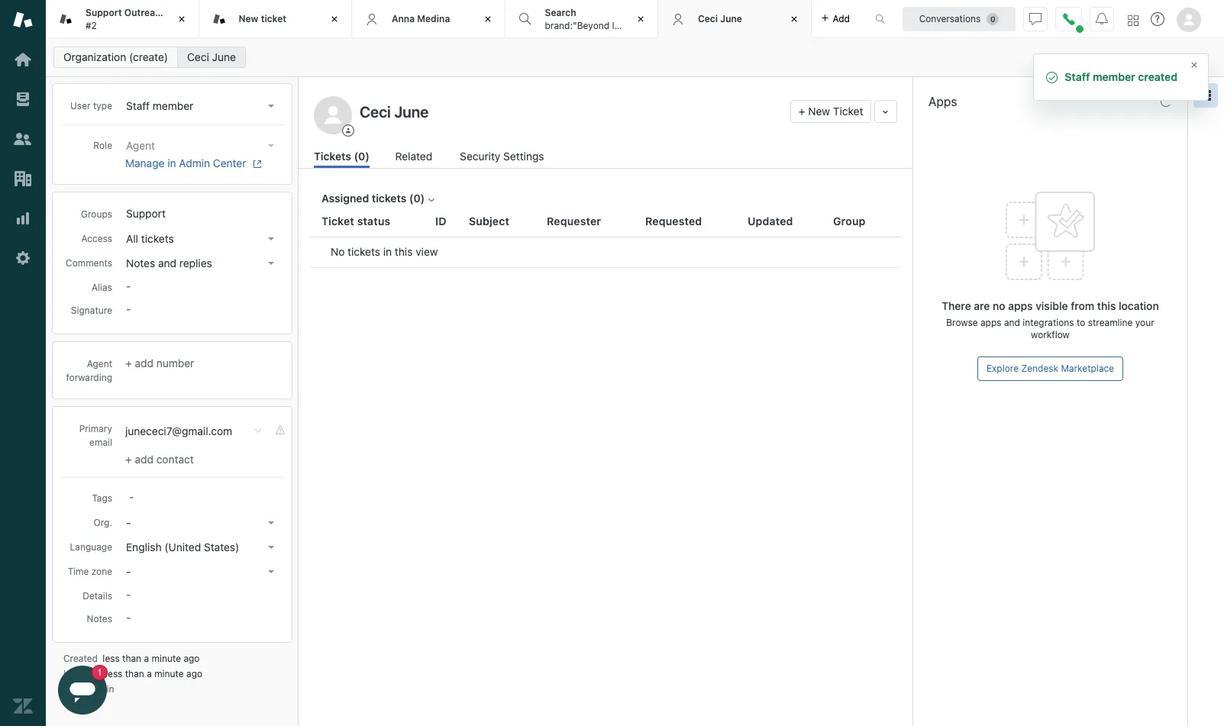 Task type: locate. For each thing, give the bounding box(es) containing it.
sign-
[[84, 684, 107, 695]]

member left created on the top right of the page
[[1093, 70, 1136, 83]]

- right org.
[[126, 516, 131, 529]]

1 vertical spatial this
[[1098, 299, 1116, 312]]

1 vertical spatial ceci
[[187, 50, 209, 63]]

0 vertical spatial ago
[[184, 653, 200, 665]]

0 horizontal spatial apps
[[981, 317, 1002, 328]]

agent inside the agent forwarding
[[87, 358, 112, 370]]

0 horizontal spatial and
[[158, 257, 177, 270]]

notes down details
[[87, 613, 112, 625]]

staff member
[[126, 99, 194, 112]]

english (united states) button
[[121, 537, 280, 558]]

2 - from the top
[[126, 565, 131, 578]]

+ add contact
[[125, 453, 194, 466]]

0 horizontal spatial notes
[[87, 613, 112, 625]]

+ inside button
[[799, 105, 806, 118]]

0 vertical spatial staff
[[1065, 70, 1090, 83]]

1 horizontal spatial member
[[1093, 70, 1136, 83]]

staff for staff member
[[126, 99, 150, 112]]

2 vertical spatial tickets
[[348, 245, 380, 258]]

tickets right 'no'
[[348, 245, 380, 258]]

2 - button from the top
[[121, 561, 280, 583]]

2 vertical spatial in
[[107, 684, 114, 695]]

zendesk support image
[[13, 10, 33, 30]]

tab
[[46, 0, 199, 38], [505, 0, 667, 38]]

#2
[[86, 19, 97, 31]]

agent inside agent button
[[126, 139, 155, 152]]

agent up forwarding
[[87, 358, 112, 370]]

staff inside button
[[126, 99, 150, 112]]

tab containing search
[[505, 0, 667, 38]]

june
[[721, 13, 743, 24], [212, 50, 236, 63]]

get help image
[[1151, 12, 1165, 26]]

staff member created
[[1065, 70, 1178, 83]]

tickets inside button
[[141, 232, 174, 245]]

notes down all
[[126, 257, 155, 270]]

less
[[103, 653, 120, 665], [105, 668, 123, 680]]

close image for ceci june
[[786, 11, 802, 27]]

arrow down image down 'english (united states)' 'button'
[[268, 571, 274, 574]]

arrow down image inside notes and replies button
[[268, 262, 274, 265]]

all tickets
[[126, 232, 174, 245]]

- right 'zone'
[[126, 565, 131, 578]]

access
[[81, 233, 112, 244]]

1 vertical spatial +
[[125, 357, 132, 370]]

alias
[[92, 282, 112, 293]]

than
[[122, 653, 141, 665], [125, 668, 144, 680]]

tabs tab list
[[46, 0, 859, 38]]

1 vertical spatial agent
[[87, 358, 112, 370]]

less up sign- at the left bottom of the page
[[105, 668, 123, 680]]

staff member created status
[[1034, 53, 1209, 101]]

+ for + new ticket
[[799, 105, 806, 118]]

member inside status
[[1093, 70, 1136, 83]]

time
[[68, 566, 89, 578]]

grid
[[299, 206, 913, 727]]

apps down no
[[981, 317, 1002, 328]]

0 vertical spatial ceci june
[[698, 13, 743, 24]]

1 horizontal spatial apps
[[1009, 299, 1033, 312]]

1 horizontal spatial ceci
[[698, 13, 718, 24]]

0 vertical spatial june
[[721, 13, 743, 24]]

location
[[1119, 299, 1159, 312]]

1 vertical spatial ago
[[186, 668, 203, 680]]

id
[[435, 214, 447, 227]]

1 vertical spatial june
[[212, 50, 236, 63]]

0 vertical spatial in
[[168, 157, 176, 170]]

1 horizontal spatial updated
[[748, 214, 794, 227]]

arrow down image
[[268, 262, 274, 265], [268, 522, 274, 525], [268, 546, 274, 549], [268, 571, 274, 574]]

tickets (0)
[[314, 150, 370, 163]]

0 vertical spatial and
[[158, 257, 177, 270]]

1 vertical spatial minute
[[154, 668, 184, 680]]

member
[[1093, 70, 1136, 83], [153, 99, 194, 112]]

status
[[357, 214, 391, 227]]

2 vertical spatial add
[[135, 453, 154, 466]]

0 vertical spatial +
[[799, 105, 806, 118]]

0 vertical spatial support
[[86, 7, 122, 18]]

primary
[[79, 423, 112, 435]]

1 horizontal spatial (0)
[[409, 192, 425, 205]]

a
[[144, 653, 149, 665], [147, 668, 152, 680]]

1 horizontal spatial tab
[[505, 0, 667, 38]]

ceci june link
[[177, 47, 246, 68]]

zendesk products image
[[1128, 15, 1139, 26]]

1 vertical spatial support
[[126, 207, 166, 220]]

in down status at the top
[[383, 245, 392, 258]]

in right last
[[107, 684, 114, 695]]

agent for agent forwarding
[[87, 358, 112, 370]]

2 arrow down image from the top
[[268, 522, 274, 525]]

3 arrow down image from the top
[[268, 238, 274, 241]]

2 arrow down image from the top
[[268, 144, 274, 147]]

updated inside created less than a minute ago updated less than a minute ago last sign-in
[[63, 668, 101, 680]]

0 horizontal spatial ceci june
[[187, 50, 236, 63]]

manage in admin center link
[[125, 157, 274, 170]]

add inside popup button
[[833, 13, 850, 24]]

in
[[168, 157, 176, 170], [383, 245, 392, 258], [107, 684, 114, 695]]

number
[[156, 357, 194, 370]]

agent for agent
[[126, 139, 155, 152]]

zendesk image
[[13, 697, 33, 717]]

1 vertical spatial arrow down image
[[268, 144, 274, 147]]

new
[[239, 13, 259, 24], [809, 105, 831, 118]]

1 - from the top
[[126, 516, 131, 529]]

1 vertical spatial ticket
[[322, 214, 354, 227]]

ceci right imagination"
[[698, 13, 718, 24]]

from
[[1071, 299, 1095, 312]]

ago
[[184, 653, 200, 665], [186, 668, 203, 680]]

0 vertical spatial arrow down image
[[268, 105, 274, 108]]

(0)
[[354, 150, 370, 163], [409, 192, 425, 205]]

updated
[[748, 214, 794, 227], [63, 668, 101, 680]]

in inside grid
[[383, 245, 392, 258]]

1 vertical spatial than
[[125, 668, 144, 680]]

0 vertical spatial ticket
[[833, 105, 864, 118]]

0 vertical spatial -
[[126, 516, 131, 529]]

(0) right tickets
[[354, 150, 370, 163]]

1 tab from the left
[[46, 0, 199, 38]]

3 arrow down image from the top
[[268, 546, 274, 549]]

button displays agent's chat status as invisible. image
[[1030, 13, 1042, 25]]

1 horizontal spatial june
[[721, 13, 743, 24]]

assigned
[[322, 192, 369, 205]]

arrow down image inside staff member button
[[268, 105, 274, 108]]

1 vertical spatial updated
[[63, 668, 101, 680]]

-
[[126, 516, 131, 529], [126, 565, 131, 578]]

tickets for all
[[141, 232, 174, 245]]

notes inside notes and replies button
[[126, 257, 155, 270]]

arrow down image right states) at the left of the page
[[268, 546, 274, 549]]

+
[[799, 105, 806, 118], [125, 357, 132, 370], [125, 453, 132, 466]]

arrow down image inside agent button
[[268, 144, 274, 147]]

support up #2
[[86, 7, 122, 18]]

close image inside ceci june tab
[[786, 11, 802, 27]]

organization
[[63, 50, 126, 63]]

support for support outreach #2
[[86, 7, 122, 18]]

0 vertical spatial agent
[[126, 139, 155, 152]]

1 vertical spatial ceci june
[[187, 50, 236, 63]]

zone
[[91, 566, 112, 578]]

0 horizontal spatial in
[[107, 684, 114, 695]]

0 horizontal spatial june
[[212, 50, 236, 63]]

comments
[[66, 257, 112, 269]]

1 horizontal spatial ceci june
[[698, 13, 743, 24]]

1 arrow down image from the top
[[268, 105, 274, 108]]

ticket
[[833, 105, 864, 118], [322, 214, 354, 227]]

staff
[[1065, 70, 1090, 83], [126, 99, 150, 112]]

2 horizontal spatial in
[[383, 245, 392, 258]]

customers image
[[13, 129, 33, 149]]

subject
[[469, 214, 510, 227]]

close image inside anna medina "tab"
[[480, 11, 495, 27]]

organizations image
[[13, 169, 33, 189]]

1 horizontal spatial and
[[1005, 317, 1021, 328]]

- button up 'english (united states)' 'button'
[[121, 513, 280, 534]]

tickets up status at the top
[[372, 192, 407, 205]]

0 vertical spatial updated
[[748, 214, 794, 227]]

1 vertical spatial tickets
[[141, 232, 174, 245]]

this up streamline at the top right of the page
[[1098, 299, 1116, 312]]

1 vertical spatial and
[[1005, 317, 1021, 328]]

2 vertical spatial arrow down image
[[268, 238, 274, 241]]

arrow down image inside 'english (united states)' 'button'
[[268, 546, 274, 549]]

agent up manage
[[126, 139, 155, 152]]

(0) down related link at the top
[[409, 192, 425, 205]]

0 vertical spatial minute
[[152, 653, 181, 665]]

new ticket
[[239, 13, 286, 24]]

new inside button
[[809, 105, 831, 118]]

tickets for assigned
[[372, 192, 407, 205]]

1 vertical spatial add
[[135, 357, 154, 370]]

tab up secondary element
[[505, 0, 667, 38]]

1 arrow down image from the top
[[268, 262, 274, 265]]

and left replies
[[158, 257, 177, 270]]

1 horizontal spatial new
[[809, 105, 831, 118]]

1 horizontal spatial ticket
[[833, 105, 864, 118]]

0 vertical spatial add
[[833, 13, 850, 24]]

- field
[[123, 489, 280, 506]]

add for add contact
[[135, 453, 154, 466]]

4 arrow down image from the top
[[268, 571, 274, 574]]

1 vertical spatial in
[[383, 245, 392, 258]]

- button down 'english (united states)' 'button'
[[121, 561, 280, 583]]

tickets
[[372, 192, 407, 205], [141, 232, 174, 245], [348, 245, 380, 258]]

0 horizontal spatial agent
[[87, 358, 112, 370]]

ceci june
[[698, 13, 743, 24], [187, 50, 236, 63]]

minute
[[152, 653, 181, 665], [154, 668, 184, 680]]

close image
[[174, 11, 189, 27], [480, 11, 495, 27], [633, 11, 649, 27], [786, 11, 802, 27], [1190, 60, 1199, 69]]

1 vertical spatial apps
[[981, 317, 1002, 328]]

agent
[[126, 139, 155, 152], [87, 358, 112, 370]]

center
[[213, 157, 246, 170]]

1 vertical spatial a
[[147, 668, 152, 680]]

1 vertical spatial notes
[[87, 613, 112, 625]]

tickets
[[314, 150, 351, 163]]

tickets inside grid
[[348, 245, 380, 258]]

last
[[63, 684, 82, 695]]

get started image
[[13, 50, 33, 70]]

0 horizontal spatial this
[[395, 245, 413, 258]]

apps image
[[1200, 89, 1212, 102]]

notifications image
[[1096, 13, 1108, 25]]

member up agent button
[[153, 99, 194, 112]]

security settings
[[460, 150, 544, 163]]

1 horizontal spatial this
[[1098, 299, 1116, 312]]

1 horizontal spatial staff
[[1065, 70, 1090, 83]]

0 vertical spatial new
[[239, 13, 259, 24]]

explore zendesk marketplace
[[987, 363, 1115, 374]]

(united
[[165, 541, 201, 554]]

to
[[1077, 317, 1086, 328]]

support inside support outreach #2
[[86, 7, 122, 18]]

related
[[395, 150, 433, 163]]

0 vertical spatial - button
[[121, 513, 280, 534]]

0 vertical spatial tickets
[[372, 192, 407, 205]]

0 vertical spatial (0)
[[354, 150, 370, 163]]

2 vertical spatial +
[[125, 453, 132, 466]]

0 horizontal spatial new
[[239, 13, 259, 24]]

and down no
[[1005, 317, 1021, 328]]

views image
[[13, 89, 33, 109]]

- button
[[121, 513, 280, 534], [121, 561, 280, 583]]

ticket inside grid
[[322, 214, 354, 227]]

tab up "organization (create)"
[[46, 0, 199, 38]]

1 vertical spatial - button
[[121, 561, 280, 583]]

arrow down image for language
[[268, 546, 274, 549]]

0 horizontal spatial tab
[[46, 0, 199, 38]]

arrow down image down - field
[[268, 522, 274, 525]]

primary email
[[79, 423, 112, 448]]

tickets right all
[[141, 232, 174, 245]]

1 horizontal spatial support
[[126, 207, 166, 220]]

replies
[[179, 257, 212, 270]]

add for add number
[[135, 357, 154, 370]]

support
[[86, 7, 122, 18], [126, 207, 166, 220]]

signature
[[71, 305, 112, 316]]

1 vertical spatial staff
[[126, 99, 150, 112]]

0 vertical spatial ceci
[[698, 13, 718, 24]]

arrow down image inside all tickets button
[[268, 238, 274, 241]]

in left admin
[[168, 157, 176, 170]]

this left the view
[[395, 245, 413, 258]]

close image inside staff member created status
[[1190, 60, 1199, 69]]

2 tab from the left
[[505, 0, 667, 38]]

less right created
[[103, 653, 120, 665]]

0 horizontal spatial staff
[[126, 99, 150, 112]]

0 horizontal spatial ceci
[[187, 50, 209, 63]]

0 horizontal spatial (0)
[[354, 150, 370, 163]]

language
[[70, 542, 112, 553]]

1 - button from the top
[[121, 513, 280, 534]]

settings
[[504, 150, 544, 163]]

+ for + add number
[[125, 357, 132, 370]]

search
[[545, 7, 576, 18]]

1 horizontal spatial agent
[[126, 139, 155, 152]]

apps right no
[[1009, 299, 1033, 312]]

in inside created less than a minute ago updated less than a minute ago last sign-in
[[107, 684, 114, 695]]

(create)
[[129, 50, 168, 63]]

+ new ticket button
[[791, 100, 872, 123]]

0 horizontal spatial ticket
[[322, 214, 354, 227]]

arrow down image down all tickets button
[[268, 262, 274, 265]]

0 horizontal spatial updated
[[63, 668, 101, 680]]

1 vertical spatial new
[[809, 105, 831, 118]]

1 vertical spatial member
[[153, 99, 194, 112]]

0 vertical spatial member
[[1093, 70, 1136, 83]]

- button for time zone
[[121, 561, 280, 583]]

0 horizontal spatial support
[[86, 7, 122, 18]]

1 vertical spatial -
[[126, 565, 131, 578]]

email
[[89, 437, 112, 448]]

no tickets in this view
[[331, 245, 438, 258]]

support up all tickets
[[126, 207, 166, 220]]

all tickets button
[[121, 228, 280, 250]]

0 vertical spatial notes
[[126, 257, 155, 270]]

member inside button
[[153, 99, 194, 112]]

staff inside status
[[1065, 70, 1090, 83]]

ceci up staff member button
[[187, 50, 209, 63]]

user
[[70, 100, 91, 112]]

1 horizontal spatial notes
[[126, 257, 155, 270]]

integrations
[[1023, 317, 1075, 328]]

created less than a minute ago updated less than a minute ago last sign-in
[[63, 653, 203, 695]]

None text field
[[355, 100, 785, 123]]

arrow down image
[[268, 105, 274, 108], [268, 144, 274, 147], [268, 238, 274, 241]]

0 horizontal spatial member
[[153, 99, 194, 112]]



Task type: describe. For each thing, give the bounding box(es) containing it.
and inside there are no apps visible from this location browse apps and integrations to streamline your workflow
[[1005, 317, 1021, 328]]

medina
[[417, 13, 450, 24]]

member for staff member
[[153, 99, 194, 112]]

no
[[331, 245, 345, 258]]

arrow down image for tickets
[[268, 238, 274, 241]]

anna medina
[[392, 13, 450, 24]]

tags
[[92, 493, 112, 504]]

close image for anna medina
[[480, 11, 495, 27]]

agent button
[[121, 135, 280, 157]]

explore
[[987, 363, 1019, 374]]

june inside tab
[[721, 13, 743, 24]]

support for support
[[126, 207, 166, 220]]

staff member button
[[121, 95, 280, 117]]

(0) inside "link"
[[354, 150, 370, 163]]

visible
[[1036, 299, 1068, 312]]

ceci inside tab
[[698, 13, 718, 24]]

marketplace
[[1061, 363, 1115, 374]]

- for org.
[[126, 516, 131, 529]]

secondary element
[[46, 42, 1225, 73]]

assigned tickets (0)
[[322, 192, 425, 205]]

organization (create)
[[63, 50, 168, 63]]

ceci june inside tab
[[698, 13, 743, 24]]

english (united states)
[[126, 541, 239, 554]]

english
[[126, 541, 162, 554]]

organization (create) button
[[53, 47, 178, 68]]

- button for org.
[[121, 513, 280, 534]]

reporting image
[[13, 209, 33, 228]]

created
[[63, 653, 98, 665]]

imagination"
[[612, 19, 667, 31]]

user type
[[70, 100, 112, 112]]

arrow down image for time zone
[[268, 571, 274, 574]]

anna medina tab
[[352, 0, 505, 38]]

arrow down image for member
[[268, 105, 274, 108]]

ceci june tab
[[659, 0, 812, 38]]

created
[[1139, 70, 1178, 83]]

grid containing ticket status
[[299, 206, 913, 727]]

no
[[993, 299, 1006, 312]]

there
[[942, 299, 972, 312]]

ticket
[[261, 13, 286, 24]]

add button
[[812, 0, 859, 37]]

ceci inside secondary element
[[187, 50, 209, 63]]

tickets (0) link
[[314, 148, 370, 168]]

support outreach #2
[[86, 7, 166, 31]]

all
[[126, 232, 138, 245]]

requester
[[547, 214, 601, 227]]

0 vertical spatial less
[[103, 653, 120, 665]]

requested
[[646, 214, 702, 227]]

apps
[[929, 95, 958, 108]]

outreach
[[124, 7, 166, 18]]

notes for notes and replies
[[126, 257, 155, 270]]

tickets for no
[[348, 245, 380, 258]]

zendesk
[[1022, 363, 1059, 374]]

member for staff member created
[[1093, 70, 1136, 83]]

close image for staff member created
[[1190, 60, 1199, 69]]

anna
[[392, 13, 415, 24]]

updated inside grid
[[748, 214, 794, 227]]

0 vertical spatial than
[[122, 653, 141, 665]]

brand:"beyond
[[545, 19, 610, 31]]

ticket status
[[322, 214, 391, 227]]

1 horizontal spatial in
[[168, 157, 176, 170]]

contact
[[156, 453, 194, 466]]

related link
[[395, 148, 434, 168]]

admin image
[[13, 248, 33, 268]]

main element
[[0, 0, 46, 727]]

states)
[[204, 541, 239, 554]]

june inside secondary element
[[212, 50, 236, 63]]

security
[[460, 150, 501, 163]]

your
[[1136, 317, 1155, 328]]

+ new ticket
[[799, 105, 864, 118]]

admin
[[179, 157, 210, 170]]

explore zendesk marketplace button
[[978, 357, 1124, 381]]

and inside notes and replies button
[[158, 257, 177, 270]]

0 vertical spatial apps
[[1009, 299, 1033, 312]]

are
[[974, 299, 990, 312]]

0 vertical spatial this
[[395, 245, 413, 258]]

role
[[93, 140, 112, 151]]

browse
[[947, 317, 978, 328]]

group
[[833, 214, 866, 227]]

workflow
[[1031, 329, 1070, 341]]

tab containing support outreach
[[46, 0, 199, 38]]

new ticket tab
[[199, 0, 352, 38]]

this inside there are no apps visible from this location browse apps and integrations to streamline your workflow
[[1098, 299, 1116, 312]]

ticket inside '+ new ticket' button
[[833, 105, 864, 118]]

type
[[93, 100, 112, 112]]

ceci june inside secondary element
[[187, 50, 236, 63]]

time zone
[[68, 566, 112, 578]]

close image
[[327, 11, 342, 27]]

+ for + add contact
[[125, 453, 132, 466]]

arrow down image for comments
[[268, 262, 274, 265]]

there are no apps visible from this location browse apps and integrations to streamline your workflow
[[942, 299, 1159, 341]]

agent forwarding
[[66, 358, 112, 383]]

manage
[[125, 157, 165, 170]]

notes and replies
[[126, 257, 212, 270]]

notes for notes
[[87, 613, 112, 625]]

arrow down image for org.
[[268, 522, 274, 525]]

forwarding
[[66, 372, 112, 383]]

conversations button
[[903, 6, 1016, 31]]

details
[[83, 591, 112, 602]]

manage in admin center
[[125, 157, 246, 170]]

notes and replies button
[[121, 253, 280, 274]]

staff for staff member created
[[1065, 70, 1090, 83]]

+ add number
[[125, 357, 194, 370]]

1 vertical spatial less
[[105, 668, 123, 680]]

search brand:"beyond imagination"
[[545, 7, 667, 31]]

security settings link
[[460, 148, 549, 168]]

conversations
[[920, 13, 981, 24]]

groups
[[81, 209, 112, 220]]

- for time zone
[[126, 565, 131, 578]]

1 vertical spatial (0)
[[409, 192, 425, 205]]

new inside tab
[[239, 13, 259, 24]]

0 vertical spatial a
[[144, 653, 149, 665]]

org.
[[94, 517, 112, 529]]



Task type: vqa. For each thing, say whether or not it's contained in the screenshot.
5 tickets
no



